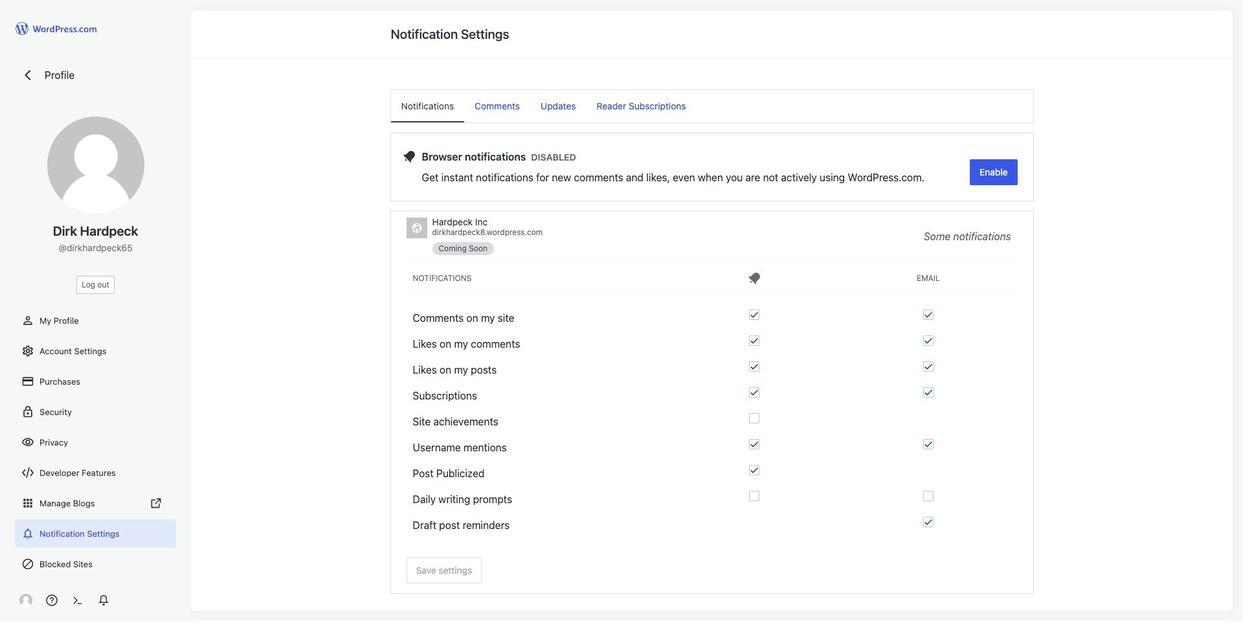 Task type: describe. For each thing, give the bounding box(es) containing it.
0 vertical spatial dirk hardpeck image
[[47, 117, 144, 214]]

lock image
[[21, 406, 34, 418]]

credit_card image
[[21, 375, 34, 388]]

block image
[[21, 558, 34, 571]]

0 horizontal spatial dirk hardpeck image
[[19, 594, 32, 607]]

person image
[[21, 314, 34, 327]]

visibility image
[[21, 436, 34, 449]]

notifications image
[[21, 527, 34, 540]]



Task type: locate. For each thing, give the bounding box(es) containing it.
settings image
[[21, 345, 34, 358]]

None checkbox
[[924, 310, 934, 320], [749, 336, 760, 346], [924, 336, 934, 346], [924, 361, 934, 372], [749, 387, 760, 398], [924, 439, 934, 450], [749, 465, 760, 475], [749, 491, 760, 501], [924, 491, 934, 501], [924, 517, 934, 527], [924, 310, 934, 320], [749, 336, 760, 346], [924, 336, 934, 346], [924, 361, 934, 372], [749, 387, 760, 398], [924, 439, 934, 450], [749, 465, 760, 475], [749, 491, 760, 501], [924, 491, 934, 501], [924, 517, 934, 527]]

1 horizontal spatial dirk hardpeck image
[[47, 117, 144, 214]]

None checkbox
[[749, 310, 760, 320], [749, 361, 760, 372], [924, 387, 934, 398], [749, 413, 760, 424], [749, 439, 760, 450], [749, 310, 760, 320], [749, 361, 760, 372], [924, 387, 934, 398], [749, 413, 760, 424], [749, 439, 760, 450]]

menu
[[391, 90, 1034, 122]]

apps image
[[21, 497, 34, 510]]

1 vertical spatial dirk hardpeck image
[[19, 594, 32, 607]]

dirk hardpeck image
[[47, 117, 144, 214], [19, 594, 32, 607]]

main content
[[375, 10, 1049, 610]]



Task type: vqa. For each thing, say whether or not it's contained in the screenshot.
The & in Authors & Writers button
no



